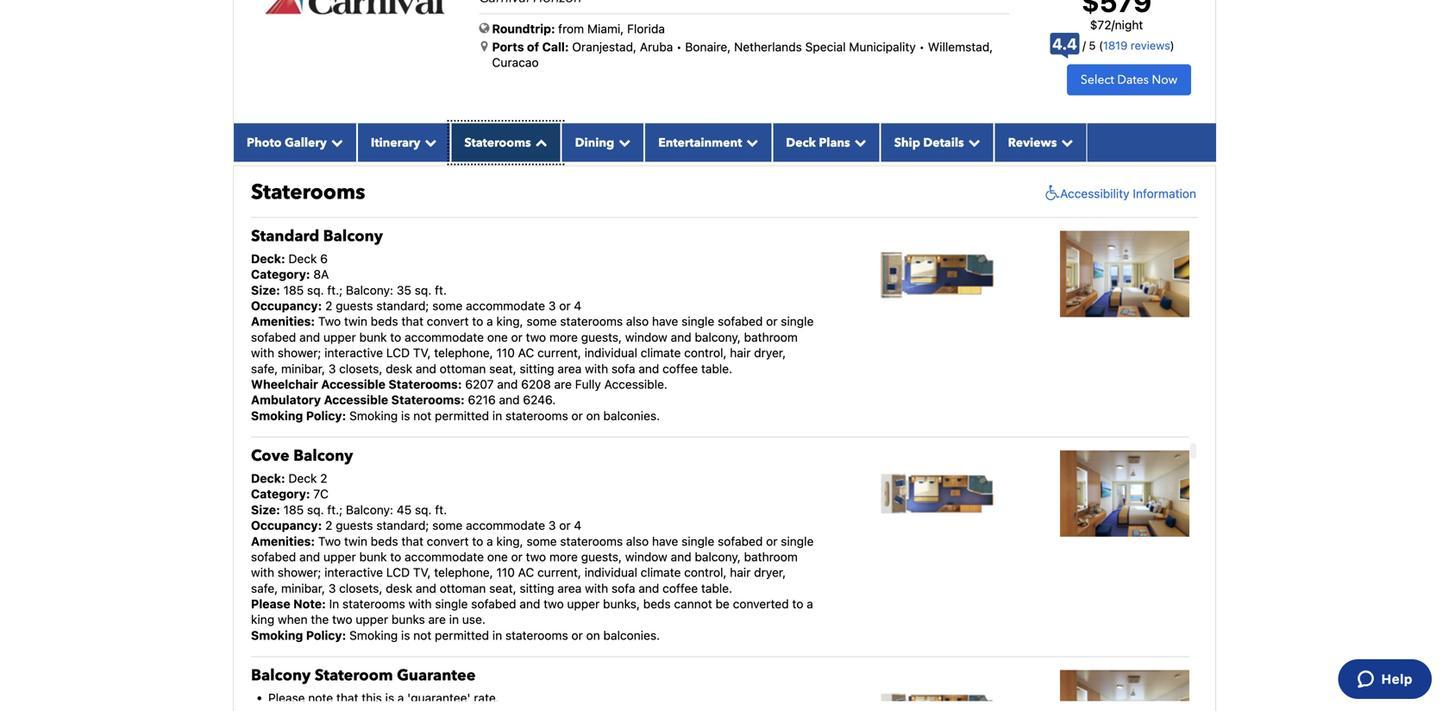 Task type: vqa. For each thing, say whether or not it's contained in the screenshot.
'guests' within CATEGORY: 7C SIZE: 185 SQ. FT.; BALCONY: 45 SQ. FT. OCCUPANCY: 2 GUESTS STANDARD; SOME ACCOMMODATE 3 OR 4 AMENITIES:
yes



Task type: describe. For each thing, give the bounding box(es) containing it.
deck for standard balcony
[[289, 251, 317, 266]]

is inside 'balcony stateroom guarantee please note that this is a 'guarantee' rate.'
[[385, 691, 394, 705]]

oranjestad,
[[572, 40, 637, 54]]

0 vertical spatial staterooms:
[[389, 377, 462, 391]]

2 vertical spatial in
[[493, 628, 502, 642]]

one for note:
[[487, 550, 508, 564]]

staterooms up bunks
[[343, 597, 405, 611]]

ft. for 45
[[435, 503, 447, 517]]

guests for 7c
[[336, 518, 373, 533]]

reviews
[[1131, 39, 1171, 52]]

cabin image for deck 6 deck on carnival horizon image
[[1061, 231, 1190, 317]]

wheelchair image
[[1042, 185, 1061, 202]]

convert for accessible
[[427, 314, 469, 329]]

2 for 7c
[[325, 518, 333, 533]]

balcony for cove balcony
[[294, 445, 353, 467]]

netherlands
[[734, 40, 802, 54]]

tv, for accessible
[[413, 346, 431, 360]]

minibar, for wheelchair
[[281, 361, 325, 376]]

deck inside 'dropdown button'
[[786, 134, 816, 151]]

0 vertical spatial accessible
[[321, 377, 386, 391]]

two down in
[[332, 612, 353, 627]]

two twin beds that convert to a king, some staterooms also have single sofabed or single sofabed and upper bunk to accommodate one or two more guests, window and balcony, bathroom with shower; interactive lcd tv, telephone, 110 ac current, individual climate control, hair dryer, safe, minibar, 3 closets, desk and ottoman seat, sitting area with sofa and coffee table. wheelchair accessible staterooms: 6207 and 6208 are fully accessible. ambulatory accessible staterooms: 6216 and 6246. smoking policy: smoking is not permitted in staterooms or on balconies.
[[251, 314, 814, 423]]

5
[[1090, 39, 1096, 52]]

4.4
[[1053, 35, 1078, 53]]

hair for two twin beds that convert to a king, some staterooms also have single sofabed or single sofabed and upper bunk to accommodate one or two more guests, window and balcony, bathroom with shower; interactive lcd tv, telephone, 110 ac current, individual climate control, hair dryer, safe, minibar, 3 closets, desk and ottoman seat, sitting area with sofa and coffee table. wheelchair accessible staterooms: 6207 and 6208 are fully accessible. ambulatory accessible staterooms: 6216 and 6246. smoking policy: smoking is not permitted in staterooms or on balconies.
[[730, 346, 751, 360]]

sitting for note:
[[520, 581, 555, 595]]

itinerary
[[371, 134, 421, 151]]

are inside two twin beds that convert to a king, some staterooms also have single sofabed or single sofabed and upper bunk to accommodate one or two more guests, window and balcony, bathroom with shower; interactive lcd tv, telephone, 110 ac current, individual climate control, hair dryer, safe, minibar, 3 closets, desk and ottoman seat, sitting area with sofa and coffee table. wheelchair accessible staterooms: 6207 and 6208 are fully accessible. ambulatory accessible staterooms: 6216 and 6246. smoking policy: smoking is not permitted in staterooms or on balconies.
[[554, 377, 572, 391]]

to down 'category: 8a size: 185 sq. ft.; balcony: 35 sq. ft. occupancy: 2 guests standard; some accommodate 3 or 4 amenities:'
[[390, 330, 402, 344]]

a inside two twin beds that convert to a king, some staterooms also have single sofabed or single sofabed and upper bunk to accommodate one or two more guests, window and balcony, bathroom with shower; interactive lcd tv, telephone, 110 ac current, individual climate control, hair dryer, safe, minibar, 3 closets, desk and ottoman seat, sitting area with sofa and coffee table. wheelchair accessible staterooms: 6207 and 6208 are fully accessible. ambulatory accessible staterooms: 6216 and 6246. smoking policy: smoking is not permitted in staterooms or on balconies.
[[487, 314, 493, 329]]

are inside in staterooms with single sofabed and two upper bunks, beds cannot be converted to a king when the two upper bunks are in use. smoking policy: smoking is not permitted in staterooms or on balconies.
[[429, 612, 446, 627]]

lcd for note:
[[386, 565, 410, 580]]

on inside in staterooms with single sofabed and two upper bunks, beds cannot be converted to a king when the two upper bunks are in use. smoking policy: smoking is not permitted in staterooms or on balconies.
[[586, 628, 600, 642]]

ottoman for note:
[[440, 581, 486, 595]]

dates
[[1118, 72, 1149, 88]]

roundtrip:
[[492, 22, 555, 36]]

photo gallery
[[247, 134, 327, 151]]

standard balcony deck: deck 6
[[251, 226, 383, 266]]

amenities: for category: 8a size: 185 sq. ft.; balcony: 35 sq. ft. occupancy: 2 guests standard; some accommodate 3 or 4 amenities:
[[251, 314, 315, 329]]

category: 7c size: 185 sq. ft.; balcony: 45 sq. ft. occupancy: 2 guests standard; some accommodate 3 or 4 amenities:
[[251, 487, 582, 548]]

guarantee
[[397, 665, 476, 686]]

to down category: 7c size: 185 sq. ft.; balcony: 45 sq. ft. occupancy: 2 guests standard; some accommodate 3 or 4 amenities:
[[390, 550, 402, 564]]

not inside two twin beds that convert to a king, some staterooms also have single sofabed or single sofabed and upper bunk to accommodate one or two more guests, window and balcony, bathroom with shower; interactive lcd tv, telephone, 110 ac current, individual climate control, hair dryer, safe, minibar, 3 closets, desk and ottoman seat, sitting area with sofa and coffee table. wheelchair accessible staterooms: 6207 and 6208 are fully accessible. ambulatory accessible staterooms: 6216 and 6246. smoking policy: smoking is not permitted in staterooms or on balconies.
[[414, 409, 432, 423]]

wheelchair
[[251, 377, 318, 391]]

reviews button
[[995, 123, 1088, 162]]

coffee for two twin beds that convert to a king, some staterooms also have single sofabed or single sofabed and upper bunk to accommodate one or two more guests, window and balcony, bathroom with shower; interactive lcd tv, telephone, 110 ac current, individual climate control, hair dryer, safe, minibar, 3 closets, desk and ottoman seat, sitting area with sofa and coffee table. please note:
[[663, 581, 698, 595]]

chevron up image
[[531, 136, 548, 148]]

or inside category: 7c size: 185 sq. ft.; balcony: 45 sq. ft. occupancy: 2 guests standard; some accommodate 3 or 4 amenities:
[[559, 518, 571, 533]]

miami,
[[588, 22, 624, 36]]

two for note:
[[318, 534, 341, 548]]

ambulatory
[[251, 393, 321, 407]]

shower; for wheelchair
[[278, 346, 321, 360]]

balconies. inside two twin beds that convert to a king, some staterooms also have single sofabed or single sofabed and upper bunk to accommodate one or two more guests, window and balcony, bathroom with shower; interactive lcd tv, telephone, 110 ac current, individual climate control, hair dryer, safe, minibar, 3 closets, desk and ottoman seat, sitting area with sofa and coffee table. wheelchair accessible staterooms: 6207 and 6208 are fully accessible. ambulatory accessible staterooms: 6216 and 6246. smoking policy: smoking is not permitted in staterooms or on balconies.
[[604, 409, 660, 423]]

sq. down 8a
[[307, 283, 324, 297]]

accommodate inside category: 7c size: 185 sq. ft.; balcony: 45 sq. ft. occupancy: 2 guests standard; some accommodate 3 or 4 amenities:
[[466, 518, 545, 533]]

sitting for accessible
[[520, 361, 555, 376]]

use.
[[462, 612, 486, 627]]

some inside two twin beds that convert to a king, some staterooms also have single sofabed or single sofabed and upper bunk to accommodate one or two more guests, window and balcony, bathroom with shower; interactive lcd tv, telephone, 110 ac current, individual climate control, hair dryer, safe, minibar, 3 closets, desk and ottoman seat, sitting area with sofa and coffee table. please note:
[[527, 534, 557, 548]]

deck plans button
[[773, 123, 881, 162]]

please inside 'balcony stateroom guarantee please note that this is a 'guarantee' rate.'
[[268, 691, 305, 705]]

please inside two twin beds that convert to a king, some staterooms also have single sofabed or single sofabed and upper bunk to accommodate one or two more guests, window and balcony, bathroom with shower; interactive lcd tv, telephone, 110 ac current, individual climate control, hair dryer, safe, minibar, 3 closets, desk and ottoman seat, sitting area with sofa and coffee table. please note:
[[251, 597, 291, 611]]

sq. down 7c
[[307, 503, 324, 517]]

telephone, for accessible
[[434, 346, 493, 360]]

that for note:
[[402, 534, 424, 548]]

plans
[[819, 134, 851, 151]]

upper inside two twin beds that convert to a king, some staterooms also have single sofabed or single sofabed and upper bunk to accommodate one or two more guests, window and balcony, bathroom with shower; interactive lcd tv, telephone, 110 ac current, individual climate control, hair dryer, safe, minibar, 3 closets, desk and ottoman seat, sitting area with sofa and coffee table. please note:
[[324, 550, 356, 564]]

3 inside 'category: 8a size: 185 sq. ft.; balcony: 35 sq. ft. occupancy: 2 guests standard; some accommodate 3 or 4 amenities:'
[[549, 299, 556, 313]]

not inside in staterooms with single sofabed and two upper bunks, beds cannot be converted to a king when the two upper bunks are in use. smoking policy: smoking is not permitted in staterooms or on balconies.
[[414, 628, 432, 642]]

dining
[[575, 134, 615, 151]]

ottoman for accessible
[[440, 361, 486, 376]]

accessibility information
[[1061, 186, 1197, 200]]

guests, for two twin beds that convert to a king, some staterooms also have single sofabed or single sofabed and upper bunk to accommodate one or two more guests, window and balcony, bathroom with shower; interactive lcd tv, telephone, 110 ac current, individual climate control, hair dryer, safe, minibar, 3 closets, desk and ottoman seat, sitting area with sofa and coffee table. please note:
[[581, 550, 622, 564]]

permitted inside two twin beds that convert to a king, some staterooms also have single sofabed or single sofabed and upper bunk to accommodate one or two more guests, window and balcony, bathroom with shower; interactive lcd tv, telephone, 110 ac current, individual climate control, hair dryer, safe, minibar, 3 closets, desk and ottoman seat, sitting area with sofa and coffee table. wheelchair accessible staterooms: 6207 and 6208 are fully accessible. ambulatory accessible staterooms: 6216 and 6246. smoking policy: smoking is not permitted in staterooms or on balconies.
[[435, 409, 489, 423]]

bonaire,
[[686, 40, 731, 54]]

note:
[[294, 597, 326, 611]]

staterooms down 6246.
[[506, 409, 568, 423]]

sofabed inside in staterooms with single sofabed and two upper bunks, beds cannot be converted to a king when the two upper bunks are in use. smoking policy: smoking is not permitted in staterooms or on balconies.
[[471, 597, 517, 611]]

or inside 'category: 8a size: 185 sq. ft.; balcony: 35 sq. ft. occupancy: 2 guests standard; some accommodate 3 or 4 amenities:'
[[559, 299, 571, 313]]

bunks,
[[603, 597, 640, 611]]

balcony: for 35
[[346, 283, 394, 297]]

ac for note:
[[518, 565, 534, 580]]

standard
[[251, 226, 319, 247]]

beds for note:
[[371, 534, 398, 548]]

gallery
[[285, 134, 327, 151]]

accessible.
[[605, 377, 668, 391]]

sofa for two twin beds that convert to a king, some staterooms also have single sofabed or single sofabed and upper bunk to accommodate one or two more guests, window and balcony, bathroom with shower; interactive lcd tv, telephone, 110 ac current, individual climate control, hair dryer, safe, minibar, 3 closets, desk and ottoman seat, sitting area with sofa and coffee table. please note:
[[612, 581, 636, 595]]

have for two twin beds that convert to a king, some staterooms also have single sofabed or single sofabed and upper bunk to accommodate one or two more guests, window and balcony, bathroom with shower; interactive lcd tv, telephone, 110 ac current, individual climate control, hair dryer, safe, minibar, 3 closets, desk and ottoman seat, sitting area with sofa and coffee table. please note:
[[652, 534, 679, 548]]

cove balcony deck: deck 2
[[251, 445, 353, 485]]

select          dates now
[[1081, 72, 1178, 88]]

this
[[362, 691, 382, 705]]

two twin beds that convert to a king, some staterooms also have single sofabed or single sofabed and upper bunk to accommodate one or two more guests, window and balcony, bathroom with shower; interactive lcd tv, telephone, 110 ac current, individual climate control, hair dryer, safe, minibar, 3 closets, desk and ottoman seat, sitting area with sofa and coffee table. please note:
[[251, 534, 814, 611]]

1 vertical spatial staterooms
[[251, 178, 365, 207]]

seat, for note:
[[489, 581, 517, 595]]

twin for accessible
[[344, 314, 368, 329]]

'guarantee'
[[408, 691, 471, 705]]

two for accessible
[[318, 314, 341, 329]]

photo gallery button
[[233, 123, 357, 162]]

)
[[1171, 39, 1175, 52]]

/ for 4.4
[[1083, 39, 1086, 52]]

category: for category: 7c size: 185 sq. ft.; balcony: 45 sq. ft. occupancy: 2 guests standard; some accommodate 3 or 4 amenities:
[[251, 487, 310, 501]]

staterooms up the "fully"
[[560, 314, 623, 329]]

and inside in staterooms with single sofabed and two upper bunks, beds cannot be converted to a king when the two upper bunks are in use. smoking policy: smoking is not permitted in staterooms or on balconies.
[[520, 597, 541, 611]]

category: 8a size: 185 sq. ft.; balcony: 35 sq. ft. occupancy: 2 guests standard; some accommodate 3 or 4 amenities:
[[251, 267, 582, 329]]

35
[[397, 283, 412, 297]]

in
[[329, 597, 339, 611]]

the
[[311, 612, 329, 627]]

6207
[[465, 377, 494, 391]]

more for accessible
[[550, 330, 578, 344]]

bunks
[[392, 612, 425, 627]]

size: for category: 8a size: 185 sq. ft.; balcony: 35 sq. ft. occupancy: 2 guests standard; some accommodate 3 or 4 amenities:
[[251, 283, 280, 297]]

individual for two twin beds that convert to a king, some staterooms also have single sofabed or single sofabed and upper bunk to accommodate one or two more guests, window and balcony, bathroom with shower; interactive lcd tv, telephone, 110 ac current, individual climate control, hair dryer, safe, minibar, 3 closets, desk and ottoman seat, sitting area with sofa and coffee table. please note:
[[585, 565, 638, 580]]

some inside category: 7c size: 185 sq. ft.; balcony: 45 sq. ft. occupancy: 2 guests standard; some accommodate 3 or 4 amenities:
[[433, 518, 463, 533]]

hair for two twin beds that convert to a king, some staterooms also have single sofabed or single sofabed and upper bunk to accommodate one or two more guests, window and balcony, bathroom with shower; interactive lcd tv, telephone, 110 ac current, individual climate control, hair dryer, safe, minibar, 3 closets, desk and ottoman seat, sitting area with sofa and coffee table. please note:
[[730, 565, 751, 580]]

two left bunks,
[[544, 597, 564, 611]]

some inside two twin beds that convert to a king, some staterooms also have single sofabed or single sofabed and upper bunk to accommodate one or two more guests, window and balcony, bathroom with shower; interactive lcd tv, telephone, 110 ac current, individual climate control, hair dryer, safe, minibar, 3 closets, desk and ottoman seat, sitting area with sofa and coffee table. wheelchair accessible staterooms: 6207 and 6208 are fully accessible. ambulatory accessible staterooms: 6216 and 6246. smoking policy: smoking is not permitted in staterooms or on balconies.
[[527, 314, 557, 329]]

entertainment button
[[645, 123, 773, 162]]

bunk for note:
[[359, 550, 387, 564]]

$72 / night
[[1091, 18, 1144, 32]]

select
[[1081, 72, 1115, 88]]

(
[[1099, 39, 1104, 52]]

entertainment
[[659, 134, 742, 151]]

ship details button
[[881, 123, 995, 162]]

bathroom for two twin beds that convert to a king, some staterooms also have single sofabed or single sofabed and upper bunk to accommodate one or two more guests, window and balcony, bathroom with shower; interactive lcd tv, telephone, 110 ac current, individual climate control, hair dryer, safe, minibar, 3 closets, desk and ottoman seat, sitting area with sofa and coffee table. wheelchair accessible staterooms: 6207 and 6208 are fully accessible. ambulatory accessible staterooms: 6216 and 6246. smoking policy: smoking is not permitted in staterooms or on balconies.
[[744, 330, 798, 344]]

ft.; for 7c
[[327, 503, 343, 517]]

dining button
[[562, 123, 645, 162]]

oranjestad, aruba • bonaire, netherlands special municipality •
[[572, 40, 925, 54]]

chevron down image for dining
[[615, 136, 631, 148]]

balconies. inside in staterooms with single sofabed and two upper bunks, beds cannot be converted to a king when the two upper bunks are in use. smoking policy: smoking is not permitted in staterooms or on balconies.
[[604, 628, 660, 642]]

shower; for please
[[278, 565, 321, 580]]

accommodate inside two twin beds that convert to a king, some staterooms also have single sofabed or single sofabed and upper bunk to accommodate one or two more guests, window and balcony, bathroom with shower; interactive lcd tv, telephone, 110 ac current, individual climate control, hair dryer, safe, minibar, 3 closets, desk and ottoman seat, sitting area with sofa and coffee table. please note:
[[405, 550, 484, 564]]

note
[[308, 691, 333, 705]]

coffee for two twin beds that convert to a king, some staterooms also have single sofabed or single sofabed and upper bunk to accommodate one or two more guests, window and balcony, bathroom with shower; interactive lcd tv, telephone, 110 ac current, individual climate control, hair dryer, safe, minibar, 3 closets, desk and ottoman seat, sitting area with sofa and coffee table. wheelchair accessible staterooms: 6207 and 6208 are fully accessible. ambulatory accessible staterooms: 6216 and 6246. smoking policy: smoking is not permitted in staterooms or on balconies.
[[663, 361, 698, 376]]

cabin image for  deck on carnival horizon image
[[1061, 670, 1190, 711]]

converted
[[733, 597, 789, 611]]

two inside two twin beds that convert to a king, some staterooms also have single sofabed or single sofabed and upper bunk to accommodate one or two more guests, window and balcony, bathroom with shower; interactive lcd tv, telephone, 110 ac current, individual climate control, hair dryer, safe, minibar, 3 closets, desk and ottoman seat, sitting area with sofa and coffee table. wheelchair accessible staterooms: 6207 and 6208 are fully accessible. ambulatory accessible staterooms: 6216 and 6246. smoking policy: smoking is not permitted in staterooms or on balconies.
[[526, 330, 546, 344]]

area for note:
[[558, 581, 582, 595]]

with up king
[[251, 565, 274, 580]]

window for two twin beds that convert to a king, some staterooms also have single sofabed or single sofabed and upper bunk to accommodate one or two more guests, window and balcony, bathroom with shower; interactive lcd tv, telephone, 110 ac current, individual climate control, hair dryer, safe, minibar, 3 closets, desk and ottoman seat, sitting area with sofa and coffee table. please note:
[[625, 550, 668, 564]]

beds inside in staterooms with single sofabed and two upper bunks, beds cannot be converted to a king when the two upper bunks are in use. smoking policy: smoking is not permitted in staterooms or on balconies.
[[644, 597, 671, 611]]

$72
[[1091, 18, 1112, 32]]

standard; for 35
[[377, 299, 429, 313]]

balcony for standard balcony
[[323, 226, 383, 247]]

convert for note:
[[427, 534, 469, 548]]

45
[[397, 503, 412, 517]]

balcony stateroom guarantee please note that this is a 'guarantee' rate.
[[251, 665, 499, 705]]

or inside in staterooms with single sofabed and two upper bunks, beds cannot be converted to a king when the two upper bunks are in use. smoking policy: smoking is not permitted in staterooms or on balconies.
[[572, 628, 583, 642]]

photo
[[247, 134, 282, 151]]

municipality
[[849, 40, 916, 54]]

staterooms inside two twin beds that convert to a king, some staterooms also have single sofabed or single sofabed and upper bunk to accommodate one or two more guests, window and balcony, bathroom with shower; interactive lcd tv, telephone, 110 ac current, individual climate control, hair dryer, safe, minibar, 3 closets, desk and ottoman seat, sitting area with sofa and coffee table. please note:
[[560, 534, 623, 548]]

is inside two twin beds that convert to a king, some staterooms also have single sofabed or single sofabed and upper bunk to accommodate one or two more guests, window and balcony, bathroom with shower; interactive lcd tv, telephone, 110 ac current, individual climate control, hair dryer, safe, minibar, 3 closets, desk and ottoman seat, sitting area with sofa and coffee table. wheelchair accessible staterooms: 6207 and 6208 are fully accessible. ambulatory accessible staterooms: 6216 and 6246. smoking policy: smoking is not permitted in staterooms or on balconies.
[[401, 409, 410, 423]]

upper left bunks,
[[567, 597, 600, 611]]

dryer, for two twin beds that convert to a king, some staterooms also have single sofabed or single sofabed and upper bunk to accommodate one or two more guests, window and balcony, bathroom with shower; interactive lcd tv, telephone, 110 ac current, individual climate control, hair dryer, safe, minibar, 3 closets, desk and ottoman seat, sitting area with sofa and coffee table. wheelchair accessible staterooms: 6207 and 6208 are fully accessible. ambulatory accessible staterooms: 6216 and 6246. smoking policy: smoking is not permitted in staterooms or on balconies.
[[754, 346, 786, 360]]

king, for accessible
[[497, 314, 524, 329]]

carnival cruise line image
[[264, 0, 449, 16]]

with up wheelchair
[[251, 346, 274, 360]]

guests for 8a
[[336, 299, 373, 313]]

interactive for note:
[[325, 565, 383, 580]]

3 inside two twin beds that convert to a king, some staterooms also have single sofabed or single sofabed and upper bunk to accommodate one or two more guests, window and balcony, bathroom with shower; interactive lcd tv, telephone, 110 ac current, individual climate control, hair dryer, safe, minibar, 3 closets, desk and ottoman seat, sitting area with sofa and coffee table. please note:
[[329, 581, 336, 595]]

desk for accessible
[[386, 361, 413, 376]]

willemstad,
[[928, 40, 994, 54]]

balcony inside 'balcony stateroom guarantee please note that this is a 'guarantee' rate.'
[[251, 665, 311, 686]]

roundtrip: from miami, florida
[[492, 22, 665, 36]]

have for two twin beds that convert to a king, some staterooms also have single sofabed or single sofabed and upper bunk to accommodate one or two more guests, window and balcony, bathroom with shower; interactive lcd tv, telephone, 110 ac current, individual climate control, hair dryer, safe, minibar, 3 closets, desk and ottoman seat, sitting area with sofa and coffee table. wheelchair accessible staterooms: 6207 and 6208 are fully accessible. ambulatory accessible staterooms: 6216 and 6246. smoking policy: smoking is not permitted in staterooms or on balconies.
[[652, 314, 679, 329]]

of
[[527, 40, 539, 54]]

deck plans
[[786, 134, 851, 151]]

6208
[[521, 377, 551, 391]]

3 inside two twin beds that convert to a king, some staterooms also have single sofabed or single sofabed and upper bunk to accommodate one or two more guests, window and balcony, bathroom with shower; interactive lcd tv, telephone, 110 ac current, individual climate control, hair dryer, safe, minibar, 3 closets, desk and ottoman seat, sitting area with sofa and coffee table. wheelchair accessible staterooms: 6207 and 6208 are fully accessible. ambulatory accessible staterooms: 6216 and 6246. smoking policy: smoking is not permitted in staterooms or on balconies.
[[329, 361, 336, 376]]

accessibility information link
[[1042, 185, 1197, 202]]

8a
[[314, 267, 329, 281]]

some inside 'category: 8a size: 185 sq. ft.; balcony: 35 sq. ft. occupancy: 2 guests standard; some accommodate 3 or 4 amenities:'
[[433, 299, 463, 313]]

control, for two twin beds that convert to a king, some staterooms also have single sofabed or single sofabed and upper bunk to accommodate one or two more guests, window and balcony, bathroom with shower; interactive lcd tv, telephone, 110 ac current, individual climate control, hair dryer, safe, minibar, 3 closets, desk and ottoman seat, sitting area with sofa and coffee table. wheelchair accessible staterooms: 6207 and 6208 are fully accessible. ambulatory accessible staterooms: 6216 and 6246. smoking policy: smoking is not permitted in staterooms or on balconies.
[[685, 346, 727, 360]]

6246.
[[523, 393, 556, 407]]

4.4 / 5 ( 1819 reviews )
[[1053, 35, 1175, 53]]

king, for note:
[[497, 534, 524, 548]]

safe, for please
[[251, 581, 278, 595]]

balcony, for two twin beds that convert to a king, some staterooms also have single sofabed or single sofabed and upper bunk to accommodate one or two more guests, window and balcony, bathroom with shower; interactive lcd tv, telephone, 110 ac current, individual climate control, hair dryer, safe, minibar, 3 closets, desk and ottoman seat, sitting area with sofa and coffee table. wheelchair accessible staterooms: 6207 and 6208 are fully accessible. ambulatory accessible staterooms: 6216 and 6246. smoking policy: smoking is not permitted in staterooms or on balconies.
[[695, 330, 741, 344]]

1 vertical spatial staterooms:
[[391, 393, 465, 407]]

/ for $72
[[1112, 18, 1116, 32]]

1 • from the left
[[677, 40, 682, 54]]

ship
[[895, 134, 921, 151]]

is inside in staterooms with single sofabed and two upper bunks, beds cannot be converted to a king when the two upper bunks are in use. smoking policy: smoking is not permitted in staterooms or on balconies.
[[401, 628, 410, 642]]

florida
[[627, 22, 665, 36]]

seat, for accessible
[[489, 361, 517, 376]]

ports
[[492, 40, 524, 54]]

3 inside category: 7c size: 185 sq. ft.; balcony: 45 sq. ft. occupancy: 2 guests standard; some accommodate 3 or 4 amenities:
[[549, 518, 556, 533]]

6
[[320, 251, 328, 266]]

rate.
[[474, 691, 499, 705]]

cove
[[251, 445, 290, 467]]

1819 reviews link
[[1104, 39, 1171, 52]]



Task type: locate. For each thing, give the bounding box(es) containing it.
policy: down ambulatory
[[306, 409, 346, 423]]

0 vertical spatial policy:
[[306, 409, 346, 423]]

sofa for two twin beds that convert to a king, some staterooms also have single sofabed or single sofabed and upper bunk to accommodate one or two more guests, window and balcony, bathroom with shower; interactive lcd tv, telephone, 110 ac current, individual climate control, hair dryer, safe, minibar, 3 closets, desk and ottoman seat, sitting area with sofa and coffee table. wheelchair accessible staterooms: 6207 and 6208 are fully accessible. ambulatory accessible staterooms: 6216 and 6246. smoking policy: smoking is not permitted in staterooms or on balconies.
[[612, 361, 636, 376]]

that inside two twin beds that convert to a king, some staterooms also have single sofabed or single sofabed and upper bunk to accommodate one or two more guests, window and balcony, bathroom with shower; interactive lcd tv, telephone, 110 ac current, individual climate control, hair dryer, safe, minibar, 3 closets, desk and ottoman seat, sitting area with sofa and coffee table. wheelchair accessible staterooms: 6207 and 6208 are fully accessible. ambulatory accessible staterooms: 6216 and 6246. smoking policy: smoking is not permitted in staterooms or on balconies.
[[402, 314, 424, 329]]

closets, inside two twin beds that convert to a king, some staterooms also have single sofabed or single sofabed and upper bunk to accommodate one or two more guests, window and balcony, bathroom with shower; interactive lcd tv, telephone, 110 ac current, individual climate control, hair dryer, safe, minibar, 3 closets, desk and ottoman seat, sitting area with sofa and coffee table. wheelchair accessible staterooms: 6207 and 6208 are fully accessible. ambulatory accessible staterooms: 6216 and 6246. smoking policy: smoking is not permitted in staterooms or on balconies.
[[339, 361, 383, 376]]

have
[[652, 314, 679, 329], [652, 534, 679, 548]]

beds for accessible
[[371, 314, 398, 329]]

desk
[[386, 361, 413, 376], [386, 581, 413, 595]]

1 vertical spatial in
[[449, 612, 459, 627]]

balconies.
[[604, 409, 660, 423], [604, 628, 660, 642]]

1 vertical spatial ac
[[518, 565, 534, 580]]

0 vertical spatial desk
[[386, 361, 413, 376]]

1 vertical spatial interactive
[[325, 565, 383, 580]]

chevron down image left entertainment
[[615, 136, 631, 148]]

balconies. down accessible.
[[604, 409, 660, 423]]

0 vertical spatial size:
[[251, 283, 280, 297]]

1 vertical spatial /
[[1083, 39, 1086, 52]]

with up bunks,
[[585, 581, 609, 595]]

1 hair from the top
[[730, 346, 751, 360]]

110 for note:
[[497, 565, 515, 580]]

minibar, inside two twin beds that convert to a king, some staterooms also have single sofabed or single sofabed and upper bunk to accommodate one or two more guests, window and balcony, bathroom with shower; interactive lcd tv, telephone, 110 ac current, individual climate control, hair dryer, safe, minibar, 3 closets, desk and ottoman seat, sitting area with sofa and coffee table. please note:
[[281, 581, 325, 595]]

ft.; inside category: 7c size: 185 sq. ft.; balcony: 45 sq. ft. occupancy: 2 guests standard; some accommodate 3 or 4 amenities:
[[327, 503, 343, 517]]

to up 6207
[[472, 314, 484, 329]]

1 vertical spatial have
[[652, 534, 679, 548]]

lcd
[[386, 346, 410, 360], [386, 565, 410, 580]]

accommodate inside 'category: 8a size: 185 sq. ft.; balcony: 35 sq. ft. occupancy: 2 guests standard; some accommodate 3 or 4 amenities:'
[[466, 299, 545, 313]]

table. for two twin beds that convert to a king, some staterooms also have single sofabed or single sofabed and upper bunk to accommodate one or two more guests, window and balcony, bathroom with shower; interactive lcd tv, telephone, 110 ac current, individual climate control, hair dryer, safe, minibar, 3 closets, desk and ottoman seat, sitting area with sofa and coffee table. please note:
[[702, 581, 733, 595]]

convert inside two twin beds that convert to a king, some staterooms also have single sofabed or single sofabed and upper bunk to accommodate one or two more guests, window and balcony, bathroom with shower; interactive lcd tv, telephone, 110 ac current, individual climate control, hair dryer, safe, minibar, 3 closets, desk and ottoman seat, sitting area with sofa and coffee table. wheelchair accessible staterooms: 6207 and 6208 are fully accessible. ambulatory accessible staterooms: 6216 and 6246. smoking policy: smoking is not permitted in staterooms or on balconies.
[[427, 314, 469, 329]]

information
[[1133, 186, 1197, 200]]

2 size: from the top
[[251, 503, 280, 517]]

1 not from the top
[[414, 409, 432, 423]]

1 deck: from the top
[[251, 251, 285, 266]]

shower; inside two twin beds that convert to a king, some staterooms also have single sofabed or single sofabed and upper bunk to accommodate one or two more guests, window and balcony, bathroom with shower; interactive lcd tv, telephone, 110 ac current, individual climate control, hair dryer, safe, minibar, 3 closets, desk and ottoman seat, sitting area with sofa and coffee table. wheelchair accessible staterooms: 6207 and 6208 are fully accessible. ambulatory accessible staterooms: 6216 and 6246. smoking policy: smoking is not permitted in staterooms or on balconies.
[[278, 346, 321, 360]]

ft. inside category: 7c size: 185 sq. ft.; balcony: 45 sq. ft. occupancy: 2 guests standard; some accommodate 3 or 4 amenities:
[[435, 503, 447, 517]]

are
[[554, 377, 572, 391], [429, 612, 446, 627]]

1 vertical spatial window
[[625, 550, 668, 564]]

1 have from the top
[[652, 314, 679, 329]]

tv, for note:
[[413, 565, 431, 580]]

guests, up bunks,
[[581, 550, 622, 564]]

1 size: from the top
[[251, 283, 280, 297]]

upper inside two twin beds that convert to a king, some staterooms also have single sofabed or single sofabed and upper bunk to accommodate one or two more guests, window and balcony, bathroom with shower; interactive lcd tv, telephone, 110 ac current, individual climate control, hair dryer, safe, minibar, 3 closets, desk and ottoman seat, sitting area with sofa and coffee table. wheelchair accessible staterooms: 6207 and 6208 are fully accessible. ambulatory accessible staterooms: 6216 and 6246. smoking policy: smoking is not permitted in staterooms or on balconies.
[[324, 330, 356, 344]]

balcony,
[[695, 330, 741, 344], [695, 550, 741, 564]]

1 vertical spatial amenities:
[[251, 534, 315, 548]]

a inside in staterooms with single sofabed and two upper bunks, beds cannot be converted to a king when the two upper bunks are in use. smoking policy: smoking is not permitted in staterooms or on balconies.
[[807, 597, 814, 611]]

accessible
[[321, 377, 386, 391], [324, 393, 388, 407]]

with up the "fully"
[[585, 361, 609, 376]]

shower; up wheelchair
[[278, 346, 321, 360]]

0 vertical spatial beds
[[371, 314, 398, 329]]

special
[[806, 40, 846, 54]]

details
[[924, 134, 965, 151]]

ft.
[[435, 283, 447, 297], [435, 503, 447, 517]]

0 vertical spatial shower;
[[278, 346, 321, 360]]

2 ft.; from the top
[[327, 503, 343, 517]]

0 vertical spatial that
[[402, 314, 424, 329]]

standard; down 35 on the top left of the page
[[377, 299, 429, 313]]

1 vertical spatial convert
[[427, 534, 469, 548]]

2 dryer, from the top
[[754, 565, 786, 580]]

also for two twin beds that convert to a king, some staterooms also have single sofabed or single sofabed and upper bunk to accommodate one or two more guests, window and balcony, bathroom with shower; interactive lcd tv, telephone, 110 ac current, individual climate control, hair dryer, safe, minibar, 3 closets, desk and ottoman seat, sitting area with sofa and coffee table. wheelchair accessible staterooms: 6207 and 6208 are fully accessible. ambulatory accessible staterooms: 6216 and 6246. smoking policy: smoking is not permitted in staterooms or on balconies.
[[626, 314, 649, 329]]

1 vertical spatial on
[[586, 628, 600, 642]]

current, for note:
[[538, 565, 582, 580]]

are right bunks
[[429, 612, 446, 627]]

1 permitted from the top
[[435, 409, 489, 423]]

beds inside two twin beds that convert to a king, some staterooms also have single sofabed or single sofabed and upper bunk to accommodate one or two more guests, window and balcony, bathroom with shower; interactive lcd tv, telephone, 110 ac current, individual climate control, hair dryer, safe, minibar, 3 closets, desk and ottoman seat, sitting area with sofa and coffee table. wheelchair accessible staterooms: 6207 and 6208 are fully accessible. ambulatory accessible staterooms: 6216 and 6246. smoking policy: smoking is not permitted in staterooms or on balconies.
[[371, 314, 398, 329]]

deck left plans
[[786, 134, 816, 151]]

1 interactive from the top
[[325, 346, 383, 360]]

1 balcony: from the top
[[346, 283, 394, 297]]

0 vertical spatial control,
[[685, 346, 727, 360]]

1 vertical spatial 110
[[497, 565, 515, 580]]

•
[[677, 40, 682, 54], [920, 40, 925, 54]]

ports of call:
[[492, 40, 569, 54]]

0 vertical spatial safe,
[[251, 361, 278, 376]]

from
[[558, 22, 584, 36]]

minibar,
[[281, 361, 325, 376], [281, 581, 325, 595]]

2 desk from the top
[[386, 581, 413, 595]]

1 tv, from the top
[[413, 346, 431, 360]]

ft.; down 8a
[[327, 283, 343, 297]]

chevron down image left the deck plans
[[742, 136, 759, 148]]

1 table. from the top
[[702, 361, 733, 376]]

dryer, inside two twin beds that convert to a king, some staterooms also have single sofabed or single sofabed and upper bunk to accommodate one or two more guests, window and balcony, bathroom with shower; interactive lcd tv, telephone, 110 ac current, individual climate control, hair dryer, safe, minibar, 3 closets, desk and ottoman seat, sitting area with sofa and coffee table. wheelchair accessible staterooms: 6207 and 6208 are fully accessible. ambulatory accessible staterooms: 6216 and 6246. smoking policy: smoking is not permitted in staterooms or on balconies.
[[754, 346, 786, 360]]

guests,
[[581, 330, 622, 344], [581, 550, 622, 564]]

1 185 from the top
[[284, 283, 304, 297]]

0 vertical spatial dryer,
[[754, 346, 786, 360]]

1 vertical spatial standard;
[[377, 518, 429, 533]]

2 ft. from the top
[[435, 503, 447, 517]]

desk for note:
[[386, 581, 413, 595]]

1 ac from the top
[[518, 346, 534, 360]]

1 vertical spatial guests
[[336, 518, 373, 533]]

also
[[626, 314, 649, 329], [626, 534, 649, 548]]

2 telephone, from the top
[[434, 565, 493, 580]]

1 minibar, from the top
[[281, 361, 325, 376]]

seat, inside two twin beds that convert to a king, some staterooms also have single sofabed or single sofabed and upper bunk to accommodate one or two more guests, window and balcony, bathroom with shower; interactive lcd tv, telephone, 110 ac current, individual climate control, hair dryer, safe, minibar, 3 closets, desk and ottoman seat, sitting area with sofa and coffee table. please note:
[[489, 581, 517, 595]]

185 down standard balcony deck: deck 6
[[284, 283, 304, 297]]

accessibility
[[1061, 186, 1130, 200]]

1 110 from the top
[[497, 346, 515, 360]]

1 climate from the top
[[641, 346, 681, 360]]

that
[[402, 314, 424, 329], [402, 534, 424, 548], [337, 691, 359, 705]]

1 4 from the top
[[574, 299, 582, 313]]

0 vertical spatial not
[[414, 409, 432, 423]]

also for two twin beds that convert to a king, some staterooms also have single sofabed or single sofabed and upper bunk to accommodate one or two more guests, window and balcony, bathroom with shower; interactive lcd tv, telephone, 110 ac current, individual climate control, hair dryer, safe, minibar, 3 closets, desk and ottoman seat, sitting area with sofa and coffee table. please note:
[[626, 534, 649, 548]]

2 on from the top
[[586, 628, 600, 642]]

2 • from the left
[[920, 40, 925, 54]]

balcony:
[[346, 283, 394, 297], [346, 503, 394, 517]]

individual inside two twin beds that convert to a king, some staterooms also have single sofabed or single sofabed and upper bunk to accommodate one or two more guests, window and balcony, bathroom with shower; interactive lcd tv, telephone, 110 ac current, individual climate control, hair dryer, safe, minibar, 3 closets, desk and ottoman seat, sitting area with sofa and coffee table. please note:
[[585, 565, 638, 580]]

climate
[[641, 346, 681, 360], [641, 565, 681, 580]]

on inside two twin beds that convert to a king, some staterooms also have single sofabed or single sofabed and upper bunk to accommodate one or two more guests, window and balcony, bathroom with shower; interactive lcd tv, telephone, 110 ac current, individual climate control, hair dryer, safe, minibar, 3 closets, desk and ottoman seat, sitting area with sofa and coffee table. wheelchair accessible staterooms: 6207 and 6208 are fully accessible. ambulatory accessible staterooms: 6216 and 6246. smoking policy: smoking is not permitted in staterooms or on balconies.
[[586, 409, 600, 423]]

king, inside two twin beds that convert to a king, some staterooms also have single sofabed or single sofabed and upper bunk to accommodate one or two more guests, window and balcony, bathroom with shower; interactive lcd tv, telephone, 110 ac current, individual climate control, hair dryer, safe, minibar, 3 closets, desk and ottoman seat, sitting area with sofa and coffee table. please note:
[[497, 534, 524, 548]]

1 vertical spatial ottoman
[[440, 581, 486, 595]]

minibar, up wheelchair
[[281, 361, 325, 376]]

one up in staterooms with single sofabed and two upper bunks, beds cannot be converted to a king when the two upper bunks are in use. smoking policy: smoking is not permitted in staterooms or on balconies.
[[487, 550, 508, 564]]

chevron down image inside "deck plans" 'dropdown button'
[[851, 136, 867, 148]]

1 ft. from the top
[[435, 283, 447, 297]]

tv,
[[413, 346, 431, 360], [413, 565, 431, 580]]

0 vertical spatial coffee
[[663, 361, 698, 376]]

king
[[251, 612, 275, 627]]

safe, up wheelchair
[[251, 361, 278, 376]]

1 lcd from the top
[[386, 346, 410, 360]]

2 individual from the top
[[585, 565, 638, 580]]

1 vertical spatial balcony:
[[346, 503, 394, 517]]

1 convert from the top
[[427, 314, 469, 329]]

0 vertical spatial guests
[[336, 299, 373, 313]]

a inside two twin beds that convert to a king, some staterooms also have single sofabed or single sofabed and upper bunk to accommodate one or two more guests, window and balcony, bathroom with shower; interactive lcd tv, telephone, 110 ac current, individual climate control, hair dryer, safe, minibar, 3 closets, desk and ottoman seat, sitting area with sofa and coffee table. please note:
[[487, 534, 493, 548]]

2 current, from the top
[[538, 565, 582, 580]]

1 chevron down image from the left
[[327, 136, 343, 148]]

chevron down image
[[421, 136, 437, 148]]

ac up in staterooms with single sofabed and two upper bunks, beds cannot be converted to a king when the two upper bunks are in use. smoking policy: smoking is not permitted in staterooms or on balconies.
[[518, 565, 534, 580]]

in up rate.
[[493, 628, 502, 642]]

2 4 from the top
[[574, 518, 582, 533]]

1 bunk from the top
[[359, 330, 387, 344]]

2 closets, from the top
[[339, 581, 383, 595]]

safe, for wheelchair
[[251, 361, 278, 376]]

1 vertical spatial table.
[[702, 581, 733, 595]]

bunk for accessible
[[359, 330, 387, 344]]

size: for category: 7c size: 185 sq. ft.; balcony: 45 sq. ft. occupancy: 2 guests standard; some accommodate 3 or 4 amenities:
[[251, 503, 280, 517]]

1 vertical spatial tv,
[[413, 565, 431, 580]]

control, inside two twin beds that convert to a king, some staterooms also have single sofabed or single sofabed and upper bunk to accommodate one or two more guests, window and balcony, bathroom with shower; interactive lcd tv, telephone, 110 ac current, individual climate control, hair dryer, safe, minibar, 3 closets, desk and ottoman seat, sitting area with sofa and coffee table. wheelchair accessible staterooms: 6207 and 6208 are fully accessible. ambulatory accessible staterooms: 6216 and 6246. smoking policy: smoking is not permitted in staterooms or on balconies.
[[685, 346, 727, 360]]

1 vertical spatial area
[[558, 581, 582, 595]]

1819
[[1104, 39, 1128, 52]]

safe, inside two twin beds that convert to a king, some staterooms also have single sofabed or single sofabed and upper bunk to accommodate one or two more guests, window and balcony, bathroom with shower; interactive lcd tv, telephone, 110 ac current, individual climate control, hair dryer, safe, minibar, 3 closets, desk and ottoman seat, sitting area with sofa and coffee table. please note:
[[251, 581, 278, 595]]

occupancy: inside 'category: 8a size: 185 sq. ft.; balcony: 35 sq. ft. occupancy: 2 guests standard; some accommodate 3 or 4 amenities:'
[[251, 299, 322, 313]]

current, inside two twin beds that convert to a king, some staterooms also have single sofabed or single sofabed and upper bunk to accommodate one or two more guests, window and balcony, bathroom with shower; interactive lcd tv, telephone, 110 ac current, individual climate control, hair dryer, safe, minibar, 3 closets, desk and ottoman seat, sitting area with sofa and coffee table. please note:
[[538, 565, 582, 580]]

chevron down image left reviews
[[965, 136, 981, 148]]

single inside in staterooms with single sofabed and two upper bunks, beds cannot be converted to a king when the two upper bunks are in use. smoking policy: smoking is not permitted in staterooms or on balconies.
[[435, 597, 468, 611]]

sitting up in staterooms with single sofabed and two upper bunks, beds cannot be converted to a king when the two upper bunks are in use. smoking policy: smoking is not permitted in staterooms or on balconies.
[[520, 581, 555, 595]]

/ left the 5
[[1083, 39, 1086, 52]]

1 desk from the top
[[386, 361, 413, 376]]

guests, inside two twin beds that convert to a king, some staterooms also have single sofabed or single sofabed and upper bunk to accommodate one or two more guests, window and balcony, bathroom with shower; interactive lcd tv, telephone, 110 ac current, individual climate control, hair dryer, safe, minibar, 3 closets, desk and ottoman seat, sitting area with sofa and coffee table. wheelchair accessible staterooms: 6207 and 6208 are fully accessible. ambulatory accessible staterooms: 6216 and 6246. smoking policy: smoking is not permitted in staterooms or on balconies.
[[581, 330, 622, 344]]

table. for two twin beds that convert to a king, some staterooms also have single sofabed or single sofabed and upper bunk to accommodate one or two more guests, window and balcony, bathroom with shower; interactive lcd tv, telephone, 110 ac current, individual climate control, hair dryer, safe, minibar, 3 closets, desk and ottoman seat, sitting area with sofa and coffee table. wheelchair accessible staterooms: 6207 and 6208 are fully accessible. ambulatory accessible staterooms: 6216 and 6246. smoking policy: smoking is not permitted in staterooms or on balconies.
[[702, 361, 733, 376]]

1 guests, from the top
[[581, 330, 622, 344]]

bunk inside two twin beds that convert to a king, some staterooms also have single sofabed or single sofabed and upper bunk to accommodate one or two more guests, window and balcony, bathroom with shower; interactive lcd tv, telephone, 110 ac current, individual climate control, hair dryer, safe, minibar, 3 closets, desk and ottoman seat, sitting area with sofa and coffee table. wheelchair accessible staterooms: 6207 and 6208 are fully accessible. ambulatory accessible staterooms: 6216 and 6246. smoking policy: smoking is not permitted in staterooms or on balconies.
[[359, 330, 387, 344]]

accommodate inside two twin beds that convert to a king, some staterooms also have single sofabed or single sofabed and upper bunk to accommodate one or two more guests, window and balcony, bathroom with shower; interactive lcd tv, telephone, 110 ac current, individual climate control, hair dryer, safe, minibar, 3 closets, desk and ottoman seat, sitting area with sofa and coffee table. wheelchair accessible staterooms: 6207 and 6208 are fully accessible. ambulatory accessible staterooms: 6216 and 6246. smoking policy: smoking is not permitted in staterooms or on balconies.
[[405, 330, 484, 344]]

1 safe, from the top
[[251, 361, 278, 376]]

deck: inside cove balcony deck: deck 2
[[251, 471, 285, 485]]

please left note
[[268, 691, 305, 705]]

also up bunks,
[[626, 534, 649, 548]]

closets, inside two twin beds that convert to a king, some staterooms also have single sofabed or single sofabed and upper bunk to accommodate one or two more guests, window and balcony, bathroom with shower; interactive lcd tv, telephone, 110 ac current, individual climate control, hair dryer, safe, minibar, 3 closets, desk and ottoman seat, sitting area with sofa and coffee table. please note:
[[339, 581, 383, 595]]

ac for accessible
[[518, 346, 534, 360]]

interactive inside two twin beds that convert to a king, some staterooms also have single sofabed or single sofabed and upper bunk to accommodate one or two more guests, window and balcony, bathroom with shower; interactive lcd tv, telephone, 110 ac current, individual climate control, hair dryer, safe, minibar, 3 closets, desk and ottoman seat, sitting area with sofa and coffee table. wheelchair accessible staterooms: 6207 and 6208 are fully accessible. ambulatory accessible staterooms: 6216 and 6246. smoking policy: smoking is not permitted in staterooms or on balconies.
[[325, 346, 383, 360]]

king, inside two twin beds that convert to a king, some staterooms also have single sofabed or single sofabed and upper bunk to accommodate one or two more guests, window and balcony, bathroom with shower; interactive lcd tv, telephone, 110 ac current, individual climate control, hair dryer, safe, minibar, 3 closets, desk and ottoman seat, sitting area with sofa and coffee table. wheelchair accessible staterooms: 6207 and 6208 are fully accessible. ambulatory accessible staterooms: 6216 and 6246. smoking policy: smoking is not permitted in staterooms or on balconies.
[[497, 314, 524, 329]]

beds right bunks,
[[644, 597, 671, 611]]

also up accessible.
[[626, 314, 649, 329]]

to inside in staterooms with single sofabed and two upper bunks, beds cannot be converted to a king when the two upper bunks are in use. smoking policy: smoking is not permitted in staterooms or on balconies.
[[793, 597, 804, 611]]

in left use.
[[449, 612, 459, 627]]

dryer,
[[754, 346, 786, 360], [754, 565, 786, 580]]

3
[[549, 299, 556, 313], [329, 361, 336, 376], [549, 518, 556, 533], [329, 581, 336, 595]]

telephone, up use.
[[434, 565, 493, 580]]

hair
[[730, 346, 751, 360], [730, 565, 751, 580]]

chevron down image left ship
[[851, 136, 867, 148]]

staterooms: left 6216
[[391, 393, 465, 407]]

area up the "fully"
[[558, 361, 582, 376]]

2 coffee from the top
[[663, 581, 698, 595]]

2 two from the top
[[318, 534, 341, 548]]

night
[[1116, 18, 1144, 32]]

1 vertical spatial closets,
[[339, 581, 383, 595]]

chevron down image inside dining dropdown button
[[615, 136, 631, 148]]

1 individual from the top
[[585, 346, 638, 360]]

1 balconies. from the top
[[604, 409, 660, 423]]

itinerary button
[[357, 123, 451, 162]]

1 bathroom from the top
[[744, 330, 798, 344]]

policy: inside two twin beds that convert to a king, some staterooms also have single sofabed or single sofabed and upper bunk to accommodate one or two more guests, window and balcony, bathroom with shower; interactive lcd tv, telephone, 110 ac current, individual climate control, hair dryer, safe, minibar, 3 closets, desk and ottoman seat, sitting area with sofa and coffee table. wheelchair accessible staterooms: 6207 and 6208 are fully accessible. ambulatory accessible staterooms: 6216 and 6246. smoking policy: smoking is not permitted in staterooms or on balconies.
[[306, 409, 346, 423]]

convert
[[427, 314, 469, 329], [427, 534, 469, 548]]

1 twin from the top
[[344, 314, 368, 329]]

0 vertical spatial balcony
[[323, 226, 383, 247]]

be
[[716, 597, 730, 611]]

coffee up accessible.
[[663, 361, 698, 376]]

with inside in staterooms with single sofabed and two upper bunks, beds cannot be converted to a king when the two upper bunks are in use. smoking policy: smoking is not permitted in staterooms or on balconies.
[[409, 597, 432, 611]]

2 safe, from the top
[[251, 581, 278, 595]]

category: for category: 8a size: 185 sq. ft.; balcony: 35 sq. ft. occupancy: 2 guests standard; some accommodate 3 or 4 amenities:
[[251, 267, 310, 281]]

0 vertical spatial deck
[[786, 134, 816, 151]]

map marker image
[[481, 40, 488, 52]]

dryer, for two twin beds that convert to a king, some staterooms also have single sofabed or single sofabed and upper bunk to accommodate one or two more guests, window and balcony, bathroom with shower; interactive lcd tv, telephone, 110 ac current, individual climate control, hair dryer, safe, minibar, 3 closets, desk and ottoman seat, sitting area with sofa and coffee table. please note:
[[754, 565, 786, 580]]

guests
[[336, 299, 373, 313], [336, 518, 373, 533]]

1 amenities: from the top
[[251, 314, 315, 329]]

shower;
[[278, 346, 321, 360], [278, 565, 321, 580]]

king,
[[497, 314, 524, 329], [497, 534, 524, 548]]

2 interactive from the top
[[325, 565, 383, 580]]

willemstad, curacao
[[492, 40, 994, 70]]

2 have from the top
[[652, 534, 679, 548]]

chevron down image up wheelchair icon
[[1057, 136, 1074, 148]]

110 for accessible
[[497, 346, 515, 360]]

sofa
[[612, 361, 636, 376], [612, 581, 636, 595]]

control, for two twin beds that convert to a king, some staterooms also have single sofabed or single sofabed and upper bunk to accommodate one or two more guests, window and balcony, bathroom with shower; interactive lcd tv, telephone, 110 ac current, individual climate control, hair dryer, safe, minibar, 3 closets, desk and ottoman seat, sitting area with sofa and coffee table. please note:
[[685, 565, 727, 580]]

call:
[[542, 40, 569, 54]]

2 bathroom from the top
[[744, 550, 798, 564]]

cannot
[[674, 597, 713, 611]]

1 vertical spatial accessible
[[324, 393, 388, 407]]

bunk down category: 7c size: 185 sq. ft.; balcony: 45 sq. ft. occupancy: 2 guests standard; some accommodate 3 or 4 amenities:
[[359, 550, 387, 564]]

0 vertical spatial more
[[550, 330, 578, 344]]

standard;
[[377, 299, 429, 313], [377, 518, 429, 533]]

bathroom inside two twin beds that convert to a king, some staterooms also have single sofabed or single sofabed and upper bunk to accommodate one or two more guests, window and balcony, bathroom with shower; interactive lcd tv, telephone, 110 ac current, individual climate control, hair dryer, safe, minibar, 3 closets, desk and ottoman seat, sitting area with sofa and coffee table. please note:
[[744, 550, 798, 564]]

2 bunk from the top
[[359, 550, 387, 564]]

tv, up bunks
[[413, 565, 431, 580]]

guests down cove balcony deck: deck 2
[[336, 518, 373, 533]]

1 vertical spatial ft.;
[[327, 503, 343, 517]]

chevron down image
[[327, 136, 343, 148], [615, 136, 631, 148], [742, 136, 759, 148], [851, 136, 867, 148], [965, 136, 981, 148], [1057, 136, 1074, 148]]

closets, for note:
[[339, 581, 383, 595]]

are left the "fully"
[[554, 377, 572, 391]]

0 horizontal spatial are
[[429, 612, 446, 627]]

amenities: down 8a
[[251, 314, 315, 329]]

0 vertical spatial bathroom
[[744, 330, 798, 344]]

amenities: for category: 7c size: 185 sq. ft.; balcony: 45 sq. ft. occupancy: 2 guests standard; some accommodate 3 or 4 amenities:
[[251, 534, 315, 548]]

2 inside cove balcony deck: deck 2
[[320, 471, 328, 485]]

1 vertical spatial balcony
[[294, 445, 353, 467]]

sofabed
[[718, 314, 763, 329], [251, 330, 296, 344], [718, 534, 763, 548], [251, 550, 296, 564], [471, 597, 517, 611]]

convert inside two twin beds that convert to a king, some staterooms also have single sofabed or single sofabed and upper bunk to accommodate one or two more guests, window and balcony, bathroom with shower; interactive lcd tv, telephone, 110 ac current, individual climate control, hair dryer, safe, minibar, 3 closets, desk and ottoman seat, sitting area with sofa and coffee table. please note:
[[427, 534, 469, 548]]

two
[[318, 314, 341, 329], [318, 534, 341, 548]]

0 vertical spatial climate
[[641, 346, 681, 360]]

0 vertical spatial ottoman
[[440, 361, 486, 376]]

beds down 35 on the top left of the page
[[371, 314, 398, 329]]

1 vertical spatial guests,
[[581, 550, 622, 564]]

that for accessible
[[402, 314, 424, 329]]

deck up 7c
[[289, 471, 317, 485]]

category: inside category: 7c size: 185 sq. ft.; balcony: 45 sq. ft. occupancy: 2 guests standard; some accommodate 3 or 4 amenities:
[[251, 487, 310, 501]]

110 inside two twin beds that convert to a king, some staterooms also have single sofabed or single sofabed and upper bunk to accommodate one or two more guests, window and balcony, bathroom with shower; interactive lcd tv, telephone, 110 ac current, individual climate control, hair dryer, safe, minibar, 3 closets, desk and ottoman seat, sitting area with sofa and coffee table. wheelchair accessible staterooms: 6207 and 6208 are fully accessible. ambulatory accessible staterooms: 6216 and 6246. smoking policy: smoking is not permitted in staterooms or on balconies.
[[497, 346, 515, 360]]

one inside two twin beds that convert to a king, some staterooms also have single sofabed or single sofabed and upper bunk to accommodate one or two more guests, window and balcony, bathroom with shower; interactive lcd tv, telephone, 110 ac current, individual climate control, hair dryer, safe, minibar, 3 closets, desk and ottoman seat, sitting area with sofa and coffee table. please note:
[[487, 550, 508, 564]]

policy: down the
[[306, 628, 346, 642]]

hair inside two twin beds that convert to a king, some staterooms also have single sofabed or single sofabed and upper bunk to accommodate one or two more guests, window and balcony, bathroom with shower; interactive lcd tv, telephone, 110 ac current, individual climate control, hair dryer, safe, minibar, 3 closets, desk and ottoman seat, sitting area with sofa and coffee table. please note:
[[730, 565, 751, 580]]

1 king, from the top
[[497, 314, 524, 329]]

balcony up the 6
[[323, 226, 383, 247]]

policy: inside in staterooms with single sofabed and two upper bunks, beds cannot be converted to a king when the two upper bunks are in use. smoking policy: smoking is not permitted in staterooms or on balconies.
[[306, 628, 346, 642]]

1 vertical spatial seat,
[[489, 581, 517, 595]]

area inside two twin beds that convert to a king, some staterooms also have single sofabed or single sofabed and upper bunk to accommodate one or two more guests, window and balcony, bathroom with shower; interactive lcd tv, telephone, 110 ac current, individual climate control, hair dryer, safe, minibar, 3 closets, desk and ottoman seat, sitting area with sofa and coffee table. please note:
[[558, 581, 582, 595]]

bunk inside two twin beds that convert to a king, some staterooms also have single sofabed or single sofabed and upper bunk to accommodate one or two more guests, window and balcony, bathroom with shower; interactive lcd tv, telephone, 110 ac current, individual climate control, hair dryer, safe, minibar, 3 closets, desk and ottoman seat, sitting area with sofa and coffee table. please note:
[[359, 550, 387, 564]]

two
[[526, 330, 546, 344], [526, 550, 546, 564], [544, 597, 564, 611], [332, 612, 353, 627]]

1 category: from the top
[[251, 267, 310, 281]]

0 vertical spatial occupancy:
[[251, 299, 322, 313]]

2 convert from the top
[[427, 534, 469, 548]]

2 tv, from the top
[[413, 565, 431, 580]]

2 vertical spatial is
[[385, 691, 394, 705]]

1 dryer, from the top
[[754, 346, 786, 360]]

2 lcd from the top
[[386, 565, 410, 580]]

amenities: down 7c
[[251, 534, 315, 548]]

amenities: inside 'category: 8a size: 185 sq. ft.; balcony: 35 sq. ft. occupancy: 2 guests standard; some accommodate 3 or 4 amenities:'
[[251, 314, 315, 329]]

6216
[[468, 393, 496, 407]]

beds down 45
[[371, 534, 398, 548]]

individual up bunks,
[[585, 565, 638, 580]]

0 vertical spatial category:
[[251, 267, 310, 281]]

sitting up 6208
[[520, 361, 555, 376]]

guests inside category: 7c size: 185 sq. ft.; balcony: 45 sq. ft. occupancy: 2 guests standard; some accommodate 3 or 4 amenities:
[[336, 518, 373, 533]]

climate up accessible.
[[641, 346, 681, 360]]

balcony
[[323, 226, 383, 247], [294, 445, 353, 467], [251, 665, 311, 686]]

cabin image for deck 2 deck on carnival horizon image
[[1061, 451, 1190, 537]]

1 vertical spatial not
[[414, 628, 432, 642]]

balcony: left 45
[[346, 503, 394, 517]]

one inside two twin beds that convert to a king, some staterooms also have single sofabed or single sofabed and upper bunk to accommodate one or two more guests, window and balcony, bathroom with shower; interactive lcd tv, telephone, 110 ac current, individual climate control, hair dryer, safe, minibar, 3 closets, desk and ottoman seat, sitting area with sofa and coffee table. wheelchair accessible staterooms: 6207 and 6208 are fully accessible. ambulatory accessible staterooms: 6216 and 6246. smoking policy: smoking is not permitted in staterooms or on balconies.
[[487, 330, 508, 344]]

1 vertical spatial twin
[[344, 534, 368, 548]]

0 vertical spatial ac
[[518, 346, 534, 360]]

1 one from the top
[[487, 330, 508, 344]]

guests, for two twin beds that convert to a king, some staterooms also have single sofabed or single sofabed and upper bunk to accommodate one or two more guests, window and balcony, bathroom with shower; interactive lcd tv, telephone, 110 ac current, individual climate control, hair dryer, safe, minibar, 3 closets, desk and ottoman seat, sitting area with sofa and coffee table. wheelchair accessible staterooms: 6207 and 6208 are fully accessible. ambulatory accessible staterooms: 6216 and 6246. smoking policy: smoking is not permitted in staterooms or on balconies.
[[581, 330, 622, 344]]

2 vertical spatial deck
[[289, 471, 317, 485]]

1 standard; from the top
[[377, 299, 429, 313]]

0 vertical spatial standard;
[[377, 299, 429, 313]]

1 vertical spatial 185
[[284, 503, 304, 517]]

0 vertical spatial is
[[401, 409, 410, 423]]

ship details
[[895, 134, 965, 151]]

safe,
[[251, 361, 278, 376], [251, 581, 278, 595]]

1 more from the top
[[550, 330, 578, 344]]

4 for category: 8a size: 185 sq. ft.; balcony: 35 sq. ft. occupancy: 2 guests standard; some accommodate 3 or 4 amenities:
[[574, 299, 582, 313]]

lcd down 'category: 8a size: 185 sq. ft.; balcony: 35 sq. ft. occupancy: 2 guests standard; some accommodate 3 or 4 amenities:'
[[386, 346, 410, 360]]

globe image
[[479, 22, 490, 34]]

area for accessible
[[558, 361, 582, 376]]

2 seat, from the top
[[489, 581, 517, 595]]

2 permitted from the top
[[435, 628, 489, 642]]

4 up two twin beds that convert to a king, some staterooms also have single sofabed or single sofabed and upper bunk to accommodate one or two more guests, window and balcony, bathroom with shower; interactive lcd tv, telephone, 110 ac current, individual climate control, hair dryer, safe, minibar, 3 closets, desk and ottoman seat, sitting area with sofa and coffee table. please note:
[[574, 518, 582, 533]]

have up "cannot"
[[652, 534, 679, 548]]

tv, down 'category: 8a size: 185 sq. ft.; balcony: 35 sq. ft. occupancy: 2 guests standard; some accommodate 3 or 4 amenities:'
[[413, 346, 431, 360]]

and
[[300, 330, 320, 344], [671, 330, 692, 344], [416, 361, 437, 376], [639, 361, 660, 376], [497, 377, 518, 391], [499, 393, 520, 407], [300, 550, 320, 564], [671, 550, 692, 564], [416, 581, 437, 595], [639, 581, 660, 595], [520, 597, 541, 611]]

bathroom
[[744, 330, 798, 344], [744, 550, 798, 564]]

1 window from the top
[[625, 330, 668, 344]]

desk up bunks
[[386, 581, 413, 595]]

control, inside two twin beds that convert to a king, some staterooms also have single sofabed or single sofabed and upper bunk to accommodate one or two more guests, window and balcony, bathroom with shower; interactive lcd tv, telephone, 110 ac current, individual climate control, hair dryer, safe, minibar, 3 closets, desk and ottoman seat, sitting area with sofa and coffee table. please note:
[[685, 565, 727, 580]]

1 horizontal spatial are
[[554, 377, 572, 391]]

in
[[493, 409, 502, 423], [449, 612, 459, 627], [493, 628, 502, 642]]

ac inside two twin beds that convert to a king, some staterooms also have single sofabed or single sofabed and upper bunk to accommodate one or two more guests, window and balcony, bathroom with shower; interactive lcd tv, telephone, 110 ac current, individual climate control, hair dryer, safe, minibar, 3 closets, desk and ottoman seat, sitting area with sofa and coffee table. wheelchair accessible staterooms: 6207 and 6208 are fully accessible. ambulatory accessible staterooms: 6216 and 6246. smoking policy: smoking is not permitted in staterooms or on balconies.
[[518, 346, 534, 360]]

2 chevron down image from the left
[[615, 136, 631, 148]]

deck: for cove
[[251, 471, 285, 485]]

1 vertical spatial also
[[626, 534, 649, 548]]

deck for cove balcony
[[289, 471, 317, 485]]

upper
[[324, 330, 356, 344], [324, 550, 356, 564], [567, 597, 600, 611], [356, 612, 388, 627]]

to up use.
[[472, 534, 484, 548]]

2 balcony, from the top
[[695, 550, 741, 564]]

occupancy: for 7c
[[251, 518, 322, 533]]

1 vertical spatial is
[[401, 628, 410, 642]]

sofa up accessible.
[[612, 361, 636, 376]]

category: down standard on the left
[[251, 267, 310, 281]]

0 horizontal spatial /
[[1083, 39, 1086, 52]]

1 vertical spatial beds
[[371, 534, 398, 548]]

1 vertical spatial minibar,
[[281, 581, 325, 595]]

1 vertical spatial bathroom
[[744, 550, 798, 564]]

standard; down 45
[[377, 518, 429, 533]]

2 hair from the top
[[730, 565, 751, 580]]

• left willemstad,
[[920, 40, 925, 54]]

0 vertical spatial ft.
[[435, 283, 447, 297]]

1 vertical spatial individual
[[585, 565, 638, 580]]

permitted inside in staterooms with single sofabed and two upper bunks, beds cannot be converted to a king when the two upper bunks are in use. smoking policy: smoking is not permitted in staterooms or on balconies.
[[435, 628, 489, 642]]

ottoman up use.
[[440, 581, 486, 595]]

aruba
[[640, 40, 673, 54]]

two inside two twin beds that convert to a king, some staterooms also have single sofabed or single sofabed and upper bunk to accommodate one or two more guests, window and balcony, bathroom with shower; interactive lcd tv, telephone, 110 ac current, individual climate control, hair dryer, safe, minibar, 3 closets, desk and ottoman seat, sitting area with sofa and coffee table. wheelchair accessible staterooms: 6207 and 6208 are fully accessible. ambulatory accessible staterooms: 6216 and 6246. smoking policy: smoking is not permitted in staterooms or on balconies.
[[318, 314, 341, 329]]

control,
[[685, 346, 727, 360], [685, 565, 727, 580]]

stateroom
[[315, 665, 393, 686]]

2 table. from the top
[[702, 581, 733, 595]]

1 sitting from the top
[[520, 361, 555, 376]]

closets, for accessible
[[339, 361, 383, 376]]

2 sofa from the top
[[612, 581, 636, 595]]

0 vertical spatial king,
[[497, 314, 524, 329]]

coffee inside two twin beds that convert to a king, some staterooms also have single sofabed or single sofabed and upper bunk to accommodate one or two more guests, window and balcony, bathroom with shower; interactive lcd tv, telephone, 110 ac current, individual climate control, hair dryer, safe, minibar, 3 closets, desk and ottoman seat, sitting area with sofa and coffee table. wheelchair accessible staterooms: 6207 and 6208 are fully accessible. ambulatory accessible staterooms: 6216 and 6246. smoking policy: smoking is not permitted in staterooms or on balconies.
[[663, 361, 698, 376]]

ft.; for 8a
[[327, 283, 343, 297]]

telephone, inside two twin beds that convert to a king, some staterooms also have single sofabed or single sofabed and upper bunk to accommodate one or two more guests, window and balcony, bathroom with shower; interactive lcd tv, telephone, 110 ac current, individual climate control, hair dryer, safe, minibar, 3 closets, desk and ottoman seat, sitting area with sofa and coffee table. please note:
[[434, 565, 493, 580]]

1 vertical spatial that
[[402, 534, 424, 548]]

1 vertical spatial sitting
[[520, 581, 555, 595]]

0 vertical spatial deck:
[[251, 251, 285, 266]]

1 vertical spatial balcony,
[[695, 550, 741, 564]]

more for note:
[[550, 550, 578, 564]]

1 policy: from the top
[[306, 409, 346, 423]]

twin inside two twin beds that convert to a king, some staterooms also have single sofabed or single sofabed and upper bunk to accommodate one or two more guests, window and balcony, bathroom with shower; interactive lcd tv, telephone, 110 ac current, individual climate control, hair dryer, safe, minibar, 3 closets, desk and ottoman seat, sitting area with sofa and coffee table. wheelchair accessible staterooms: 6207 and 6208 are fully accessible. ambulatory accessible staterooms: 6216 and 6246. smoking policy: smoking is not permitted in staterooms or on balconies.
[[344, 314, 368, 329]]

185
[[284, 283, 304, 297], [284, 503, 304, 517]]

1 vertical spatial more
[[550, 550, 578, 564]]

now
[[1152, 72, 1178, 88]]

a inside 'balcony stateroom guarantee please note that this is a 'guarantee' rate.'
[[398, 691, 404, 705]]

4 chevron down image from the left
[[851, 136, 867, 148]]

bunk down 'category: 8a size: 185 sq. ft.; balcony: 35 sq. ft. occupancy: 2 guests standard; some accommodate 3 or 4 amenities:'
[[359, 330, 387, 344]]

1 vertical spatial please
[[268, 691, 305, 705]]

2 category: from the top
[[251, 487, 310, 501]]

2 climate from the top
[[641, 565, 681, 580]]

0 vertical spatial interactive
[[325, 346, 383, 360]]

sofa inside two twin beds that convert to a king, some staterooms also have single sofabed or single sofabed and upper bunk to accommodate one or two more guests, window and balcony, bathroom with shower; interactive lcd tv, telephone, 110 ac current, individual climate control, hair dryer, safe, minibar, 3 closets, desk and ottoman seat, sitting area with sofa and coffee table. please note:
[[612, 581, 636, 595]]

1 two from the top
[[318, 314, 341, 329]]

bathroom for two twin beds that convert to a king, some staterooms also have single sofabed or single sofabed and upper bunk to accommodate one or two more guests, window and balcony, bathroom with shower; interactive lcd tv, telephone, 110 ac current, individual climate control, hair dryer, safe, minibar, 3 closets, desk and ottoman seat, sitting area with sofa and coffee table. please note:
[[744, 550, 798, 564]]

185 down cove balcony deck: deck 2
[[284, 503, 304, 517]]

shower; up the note:
[[278, 565, 321, 580]]

0 vertical spatial area
[[558, 361, 582, 376]]

chevron down image inside reviews dropdown button
[[1057, 136, 1074, 148]]

0 vertical spatial table.
[[702, 361, 733, 376]]

1 vertical spatial balconies.
[[604, 628, 660, 642]]

window up bunks,
[[625, 550, 668, 564]]

size:
[[251, 283, 280, 297], [251, 503, 280, 517]]

two down 8a
[[318, 314, 341, 329]]

current, up 6208
[[538, 346, 582, 360]]

chevron down image for deck plans
[[851, 136, 867, 148]]

ac up 6208
[[518, 346, 534, 360]]

185 for 7c
[[284, 503, 304, 517]]

1 vertical spatial deck:
[[251, 471, 285, 485]]

tv, inside two twin beds that convert to a king, some staterooms also have single sofabed or single sofabed and upper bunk to accommodate one or two more guests, window and balcony, bathroom with shower; interactive lcd tv, telephone, 110 ac current, individual climate control, hair dryer, safe, minibar, 3 closets, desk and ottoman seat, sitting area with sofa and coffee table. please note:
[[413, 565, 431, 580]]

please
[[251, 597, 291, 611], [268, 691, 305, 705]]

chevron down image for photo gallery
[[327, 136, 343, 148]]

staterooms down two twin beds that convert to a king, some staterooms also have single sofabed or single sofabed and upper bunk to accommodate one or two more guests, window and balcony, bathroom with shower; interactive lcd tv, telephone, 110 ac current, individual climate control, hair dryer, safe, minibar, 3 closets, desk and ottoman seat, sitting area with sofa and coffee table. please note:
[[506, 628, 568, 642]]

chevron down image for entertainment
[[742, 136, 759, 148]]

balcony, for two twin beds that convert to a king, some staterooms also have single sofabed or single sofabed and upper bunk to accommodate one or two more guests, window and balcony, bathroom with shower; interactive lcd tv, telephone, 110 ac current, individual climate control, hair dryer, safe, minibar, 3 closets, desk and ottoman seat, sitting area with sofa and coffee table. please note:
[[695, 550, 741, 564]]

telephone,
[[434, 346, 493, 360], [434, 565, 493, 580]]

ft. for 35
[[435, 283, 447, 297]]

that inside 'balcony stateroom guarantee please note that this is a 'guarantee' rate.'
[[337, 691, 359, 705]]

occupancy: for 8a
[[251, 299, 322, 313]]

staterooms: left 6207
[[389, 377, 462, 391]]

climate up "cannot"
[[641, 565, 681, 580]]

0 vertical spatial window
[[625, 330, 668, 344]]

one up 6207
[[487, 330, 508, 344]]

2 sitting from the top
[[520, 581, 555, 595]]

1 vertical spatial permitted
[[435, 628, 489, 642]]

chevron down image left itinerary
[[327, 136, 343, 148]]

0 vertical spatial have
[[652, 314, 679, 329]]

staterooms button
[[451, 123, 562, 162]]

upper up in
[[324, 550, 356, 564]]

more up in staterooms with single sofabed and two upper bunks, beds cannot be converted to a king when the two upper bunks are in use. smoking policy: smoking is not permitted in staterooms or on balconies.
[[550, 550, 578, 564]]

2 not from the top
[[414, 628, 432, 642]]

2 balconies. from the top
[[604, 628, 660, 642]]

have up accessible.
[[652, 314, 679, 329]]

balcony: for 45
[[346, 503, 394, 517]]

hair inside two twin beds that convert to a king, some staterooms also have single sofabed or single sofabed and upper bunk to accommodate one or two more guests, window and balcony, bathroom with shower; interactive lcd tv, telephone, 110 ac current, individual climate control, hair dryer, safe, minibar, 3 closets, desk and ottoman seat, sitting area with sofa and coffee table. wheelchair accessible staterooms: 6207 and 6208 are fully accessible. ambulatory accessible staterooms: 6216 and 6246. smoking policy: smoking is not permitted in staterooms or on balconies.
[[730, 346, 751, 360]]

2 occupancy: from the top
[[251, 518, 322, 533]]

0 vertical spatial bunk
[[359, 330, 387, 344]]

2 vertical spatial 2
[[325, 518, 333, 533]]

185 for 8a
[[284, 283, 304, 297]]

area inside two twin beds that convert to a king, some staterooms also have single sofabed or single sofabed and upper bunk to accommodate one or two more guests, window and balcony, bathroom with shower; interactive lcd tv, telephone, 110 ac current, individual climate control, hair dryer, safe, minibar, 3 closets, desk and ottoman seat, sitting area with sofa and coffee table. wheelchair accessible staterooms: 6207 and 6208 are fully accessible. ambulatory accessible staterooms: 6216 and 6246. smoking policy: smoking is not permitted in staterooms or on balconies.
[[558, 361, 582, 376]]

individual for two twin beds that convert to a king, some staterooms also have single sofabed or single sofabed and upper bunk to accommodate one or two more guests, window and balcony, bathroom with shower; interactive lcd tv, telephone, 110 ac current, individual climate control, hair dryer, safe, minibar, 3 closets, desk and ottoman seat, sitting area with sofa and coffee table. wheelchair accessible staterooms: 6207 and 6208 are fully accessible. ambulatory accessible staterooms: 6216 and 6246. smoking policy: smoking is not permitted in staterooms or on balconies.
[[585, 346, 638, 360]]

interactive up in
[[325, 565, 383, 580]]

staterooms
[[560, 314, 623, 329], [506, 409, 568, 423], [560, 534, 623, 548], [343, 597, 405, 611], [506, 628, 568, 642]]

7c
[[314, 487, 329, 501]]

chevron down image for reviews
[[1057, 136, 1074, 148]]

select          dates now link
[[1067, 64, 1192, 95]]

staterooms up bunks,
[[560, 534, 623, 548]]

current, for accessible
[[538, 346, 582, 360]]

also inside two twin beds that convert to a king, some staterooms also have single sofabed or single sofabed and upper bunk to accommodate one or two more guests, window and balcony, bathroom with shower; interactive lcd tv, telephone, 110 ac current, individual climate control, hair dryer, safe, minibar, 3 closets, desk and ottoman seat, sitting area with sofa and coffee table. please note:
[[626, 534, 649, 548]]

sq.
[[307, 283, 324, 297], [415, 283, 432, 297], [307, 503, 324, 517], [415, 503, 432, 517]]

• right aruba
[[677, 40, 682, 54]]

when
[[278, 612, 308, 627]]

2 policy: from the top
[[306, 628, 346, 642]]

safe, up king
[[251, 581, 278, 595]]

1 shower; from the top
[[278, 346, 321, 360]]

4 up two twin beds that convert to a king, some staterooms also have single sofabed or single sofabed and upper bunk to accommodate one or two more guests, window and balcony, bathroom with shower; interactive lcd tv, telephone, 110 ac current, individual climate control, hair dryer, safe, minibar, 3 closets, desk and ottoman seat, sitting area with sofa and coffee table. wheelchair accessible staterooms: 6207 and 6208 are fully accessible. ambulatory accessible staterooms: 6216 and 6246. smoking policy: smoking is not permitted in staterooms or on balconies.
[[574, 299, 582, 313]]

area up in staterooms with single sofabed and two upper bunks, beds cannot be converted to a king when the two upper bunks are in use. smoking policy: smoking is not permitted in staterooms or on balconies.
[[558, 581, 582, 595]]

2 control, from the top
[[685, 565, 727, 580]]

deck: for standard
[[251, 251, 285, 266]]

2 also from the top
[[626, 534, 649, 548]]

single
[[682, 314, 715, 329], [781, 314, 814, 329], [682, 534, 715, 548], [781, 534, 814, 548], [435, 597, 468, 611]]

2 guests from the top
[[336, 518, 373, 533]]

2 guests, from the top
[[581, 550, 622, 564]]

ac inside two twin beds that convert to a king, some staterooms also have single sofabed or single sofabed and upper bunk to accommodate one or two more guests, window and balcony, bathroom with shower; interactive lcd tv, telephone, 110 ac current, individual climate control, hair dryer, safe, minibar, 3 closets, desk and ottoman seat, sitting area with sofa and coffee table. please note:
[[518, 565, 534, 580]]

king, up 6208
[[497, 314, 524, 329]]

2 110 from the top
[[497, 565, 515, 580]]

telephone, up 6207
[[434, 346, 493, 360]]

1 vertical spatial safe,
[[251, 581, 278, 595]]

chevron down image for ship details
[[965, 136, 981, 148]]

minibar, for please
[[281, 581, 325, 595]]

balconies. down bunks,
[[604, 628, 660, 642]]

1 sofa from the top
[[612, 361, 636, 376]]

accommodate down 'category: 8a size: 185 sq. ft.; balcony: 35 sq. ft. occupancy: 2 guests standard; some accommodate 3 or 4 amenities:'
[[405, 330, 484, 344]]

1 area from the top
[[558, 361, 582, 376]]

shower; inside two twin beds that convert to a king, some staterooms also have single sofabed or single sofabed and upper bunk to accommodate one or two more guests, window and balcony, bathroom with shower; interactive lcd tv, telephone, 110 ac current, individual climate control, hair dryer, safe, minibar, 3 closets, desk and ottoman seat, sitting area with sofa and coffee table. please note:
[[278, 565, 321, 580]]

sofa up bunks,
[[612, 581, 636, 595]]

convert up 6207
[[427, 314, 469, 329]]

curacao
[[492, 55, 539, 70]]

1 vertical spatial lcd
[[386, 565, 410, 580]]

0 vertical spatial permitted
[[435, 409, 489, 423]]

individual inside two twin beds that convert to a king, some staterooms also have single sofabed or single sofabed and upper bunk to accommodate one or two more guests, window and balcony, bathroom with shower; interactive lcd tv, telephone, 110 ac current, individual climate control, hair dryer, safe, minibar, 3 closets, desk and ottoman seat, sitting area with sofa and coffee table. wheelchair accessible staterooms: 6207 and 6208 are fully accessible. ambulatory accessible staterooms: 6216 and 6246. smoking policy: smoking is not permitted in staterooms or on balconies.
[[585, 346, 638, 360]]

/ inside '4.4 / 5 ( 1819 reviews )'
[[1083, 39, 1086, 52]]

6 chevron down image from the left
[[1057, 136, 1074, 148]]

twin inside two twin beds that convert to a king, some staterooms also have single sofabed or single sofabed and upper bunk to accommodate one or two more guests, window and balcony, bathroom with shower; interactive lcd tv, telephone, 110 ac current, individual climate control, hair dryer, safe, minibar, 3 closets, desk and ottoman seat, sitting area with sofa and coffee table. please note:
[[344, 534, 368, 548]]

1 coffee from the top
[[663, 361, 698, 376]]

2 minibar, from the top
[[281, 581, 325, 595]]

or
[[559, 299, 571, 313], [766, 314, 778, 329], [511, 330, 523, 344], [572, 409, 583, 423], [559, 518, 571, 533], [766, 534, 778, 548], [511, 550, 523, 564], [572, 628, 583, 642]]

1 vertical spatial category:
[[251, 487, 310, 501]]

0 vertical spatial /
[[1112, 18, 1116, 32]]

ft. right 35 on the top left of the page
[[435, 283, 447, 297]]

ft. inside 'category: 8a size: 185 sq. ft.; balcony: 35 sq. ft. occupancy: 2 guests standard; some accommodate 3 or 4 amenities:'
[[435, 283, 447, 297]]

permitted down use.
[[435, 628, 489, 642]]

also inside two twin beds that convert to a king, some staterooms also have single sofabed or single sofabed and upper bunk to accommodate one or two more guests, window and balcony, bathroom with shower; interactive lcd tv, telephone, 110 ac current, individual climate control, hair dryer, safe, minibar, 3 closets, desk and ottoman seat, sitting area with sofa and coffee table. wheelchair accessible staterooms: 6207 and 6208 are fully accessible. ambulatory accessible staterooms: 6216 and 6246. smoking policy: smoking is not permitted in staterooms or on balconies.
[[626, 314, 649, 329]]

0 vertical spatial convert
[[427, 314, 469, 329]]

0 vertical spatial balcony:
[[346, 283, 394, 297]]

0 horizontal spatial staterooms
[[251, 178, 365, 207]]

is
[[401, 409, 410, 423], [401, 628, 410, 642], [385, 691, 394, 705]]

sq. right 35 on the top left of the page
[[415, 283, 432, 297]]

upper left bunks
[[356, 612, 388, 627]]

2 shower; from the top
[[278, 565, 321, 580]]

one for accessible
[[487, 330, 508, 344]]

2 area from the top
[[558, 581, 582, 595]]

1 ft.; from the top
[[327, 283, 343, 297]]

sq. right 45
[[415, 503, 432, 517]]

accommodate
[[466, 299, 545, 313], [405, 330, 484, 344], [466, 518, 545, 533], [405, 550, 484, 564]]

4 for category: 7c size: 185 sq. ft.; balcony: 45 sq. ft. occupancy: 2 guests standard; some accommodate 3 or 4 amenities:
[[574, 518, 582, 533]]

standard; inside category: 7c size: 185 sq. ft.; balcony: 45 sq. ft. occupancy: 2 guests standard; some accommodate 3 or 4 amenities:
[[377, 518, 429, 533]]

1 balcony, from the top
[[695, 330, 741, 344]]

2 balcony: from the top
[[346, 503, 394, 517]]

reviews
[[1009, 134, 1057, 151]]

balcony, inside two twin beds that convert to a king, some staterooms also have single sofabed or single sofabed and upper bunk to accommodate one or two more guests, window and balcony, bathroom with shower; interactive lcd tv, telephone, 110 ac current, individual climate control, hair dryer, safe, minibar, 3 closets, desk and ottoman seat, sitting area with sofa and coffee table. please note:
[[695, 550, 741, 564]]

2 more from the top
[[550, 550, 578, 564]]

telephone, for note:
[[434, 565, 493, 580]]

desk down 'category: 8a size: 185 sq. ft.; balcony: 35 sq. ft. occupancy: 2 guests standard; some accommodate 3 or 4 amenities:'
[[386, 361, 413, 376]]

twin for note:
[[344, 534, 368, 548]]

deck left the 6
[[289, 251, 317, 266]]

balcony up note
[[251, 665, 311, 686]]

guests inside 'category: 8a size: 185 sq. ft.; balcony: 35 sq. ft. occupancy: 2 guests standard; some accommodate 3 or 4 amenities:'
[[336, 299, 373, 313]]

window
[[625, 330, 668, 344], [625, 550, 668, 564]]

deck: inside standard balcony deck: deck 6
[[251, 251, 285, 266]]

1 telephone, from the top
[[434, 346, 493, 360]]

balcony, inside two twin beds that convert to a king, some staterooms also have single sofabed or single sofabed and upper bunk to accommodate one or two more guests, window and balcony, bathroom with shower; interactive lcd tv, telephone, 110 ac current, individual climate control, hair dryer, safe, minibar, 3 closets, desk and ottoman seat, sitting area with sofa and coffee table. wheelchair accessible staterooms: 6207 and 6208 are fully accessible. ambulatory accessible staterooms: 6216 and 6246. smoking policy: smoking is not permitted in staterooms or on balconies.
[[695, 330, 741, 344]]

1 vertical spatial deck
[[289, 251, 317, 266]]

more inside two twin beds that convert to a king, some staterooms also have single sofabed or single sofabed and upper bunk to accommodate one or two more guests, window and balcony, bathroom with shower; interactive lcd tv, telephone, 110 ac current, individual climate control, hair dryer, safe, minibar, 3 closets, desk and ottoman seat, sitting area with sofa and coffee table. please note:
[[550, 550, 578, 564]]

seat, inside two twin beds that convert to a king, some staterooms also have single sofabed or single sofabed and upper bunk to accommodate one or two more guests, window and balcony, bathroom with shower; interactive lcd tv, telephone, 110 ac current, individual climate control, hair dryer, safe, minibar, 3 closets, desk and ottoman seat, sitting area with sofa and coffee table. wheelchair accessible staterooms: 6207 and 6208 are fully accessible. ambulatory accessible staterooms: 6216 and 6246. smoking policy: smoking is not permitted in staterooms or on balconies.
[[489, 361, 517, 376]]

standard; for 45
[[377, 518, 429, 533]]

1 horizontal spatial staterooms
[[465, 134, 531, 151]]

0 vertical spatial ft.;
[[327, 283, 343, 297]]

in inside two twin beds that convert to a king, some staterooms also have single sofabed or single sofabed and upper bunk to accommodate one or two more guests, window and balcony, bathroom with shower; interactive lcd tv, telephone, 110 ac current, individual climate control, hair dryer, safe, minibar, 3 closets, desk and ottoman seat, sitting area with sofa and coffee table. wheelchair accessible staterooms: 6207 and 6208 are fully accessible. ambulatory accessible staterooms: 6216 and 6246. smoking policy: smoking is not permitted in staterooms or on balconies.
[[493, 409, 502, 423]]

amenities:
[[251, 314, 315, 329], [251, 534, 315, 548]]

1 on from the top
[[586, 409, 600, 423]]

2 vertical spatial that
[[337, 691, 359, 705]]

0 vertical spatial individual
[[585, 346, 638, 360]]

have inside two twin beds that convert to a king, some staterooms also have single sofabed or single sofabed and upper bunk to accommodate one or two more guests, window and balcony, bathroom with shower; interactive lcd tv, telephone, 110 ac current, individual climate control, hair dryer, safe, minibar, 3 closets, desk and ottoman seat, sitting area with sofa and coffee table. wheelchair accessible staterooms: 6207 and 6208 are fully accessible. ambulatory accessible staterooms: 6216 and 6246. smoking policy: smoking is not permitted in staterooms or on balconies.
[[652, 314, 679, 329]]

policy:
[[306, 409, 346, 423], [306, 628, 346, 642]]

fully
[[575, 377, 601, 391]]

climate for two twin beds that convert to a king, some staterooms also have single sofabed or single sofabed and upper bunk to accommodate one or two more guests, window and balcony, bathroom with shower; interactive lcd tv, telephone, 110 ac current, individual climate control, hair dryer, safe, minibar, 3 closets, desk and ottoman seat, sitting area with sofa and coffee table. please note:
[[641, 565, 681, 580]]

0 vertical spatial staterooms
[[465, 134, 531, 151]]

2
[[325, 299, 333, 313], [320, 471, 328, 485], [325, 518, 333, 533]]

0 vertical spatial one
[[487, 330, 508, 344]]

2 for 8a
[[325, 299, 333, 313]]

1 vertical spatial 4
[[574, 518, 582, 533]]

1 vertical spatial climate
[[641, 565, 681, 580]]

1 vertical spatial dryer,
[[754, 565, 786, 580]]

2 standard; from the top
[[377, 518, 429, 533]]

in staterooms with single sofabed and two upper bunks, beds cannot be converted to a king when the two upper bunks are in use. smoking policy: smoking is not permitted in staterooms or on balconies.
[[251, 597, 814, 642]]

staterooms main content
[[224, 0, 1225, 711]]

/ up '4.4 / 5 ( 1819 reviews )'
[[1112, 18, 1116, 32]]

2 window from the top
[[625, 550, 668, 564]]

1 current, from the top
[[538, 346, 582, 360]]

2 ac from the top
[[518, 565, 534, 580]]

two inside two twin beds that convert to a king, some staterooms also have single sofabed or single sofabed and upper bunk to accommodate one or two more guests, window and balcony, bathroom with shower; interactive lcd tv, telephone, 110 ac current, individual climate control, hair dryer, safe, minibar, 3 closets, desk and ottoman seat, sitting area with sofa and coffee table. please note:
[[526, 550, 546, 564]]

staterooms inside dropdown button
[[465, 134, 531, 151]]

deck inside cove balcony deck: deck 2
[[289, 471, 317, 485]]

climate for two twin beds that convert to a king, some staterooms also have single sofabed or single sofabed and upper bunk to accommodate one or two more guests, window and balcony, bathroom with shower; interactive lcd tv, telephone, 110 ac current, individual climate control, hair dryer, safe, minibar, 3 closets, desk and ottoman seat, sitting area with sofa and coffee table. wheelchair accessible staterooms: 6207 and 6208 are fully accessible. ambulatory accessible staterooms: 6216 and 6246. smoking policy: smoking is not permitted in staterooms or on balconies.
[[641, 346, 681, 360]]

0 vertical spatial tv,
[[413, 346, 431, 360]]



